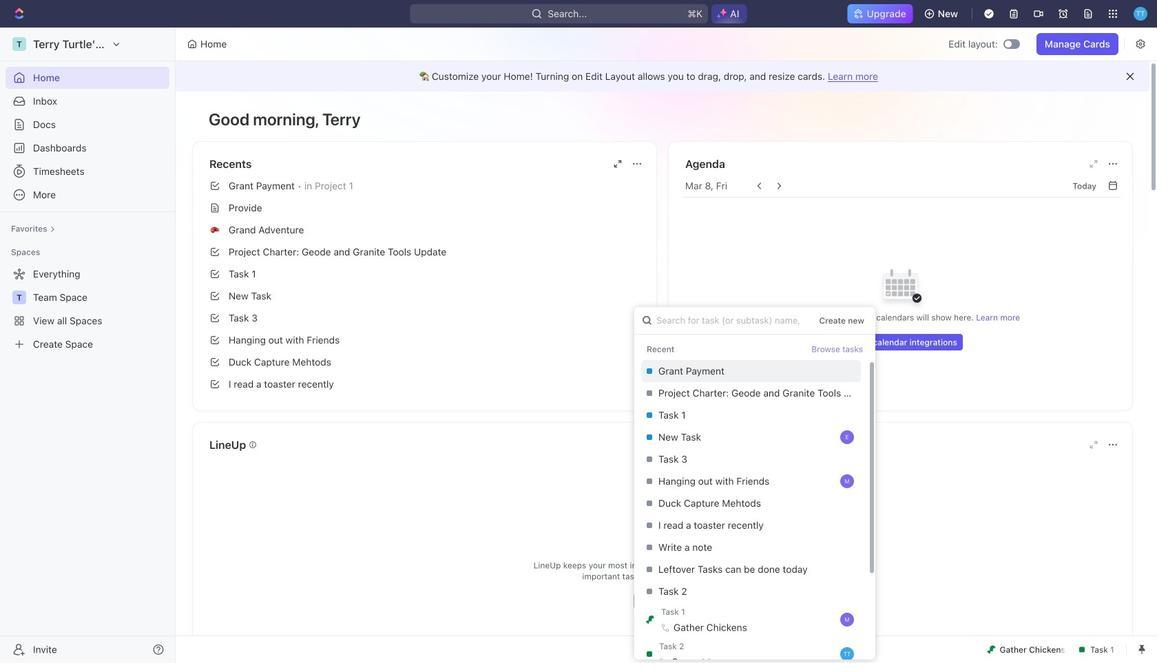 Task type: locate. For each thing, give the bounding box(es) containing it.
1 vertical spatial drumstick bite image
[[988, 646, 996, 654]]

tree
[[6, 263, 169, 356]]

alert
[[176, 61, 1150, 92]]

Search for task (or subtask) name, ID, or URL text field
[[635, 307, 814, 334]]

drumstick bite image
[[646, 616, 655, 624], [988, 646, 996, 654]]

0 horizontal spatial drumstick bite image
[[646, 616, 655, 624]]



Task type: vqa. For each thing, say whether or not it's contained in the screenshot.
Project 1 the 1
no



Task type: describe. For each thing, give the bounding box(es) containing it.
0 vertical spatial drumstick bite image
[[646, 616, 655, 624]]

1 horizontal spatial drumstick bite image
[[988, 646, 996, 654]]

tree inside 'sidebar' navigation
[[6, 263, 169, 356]]

sidebar navigation
[[0, 28, 176, 663]]



